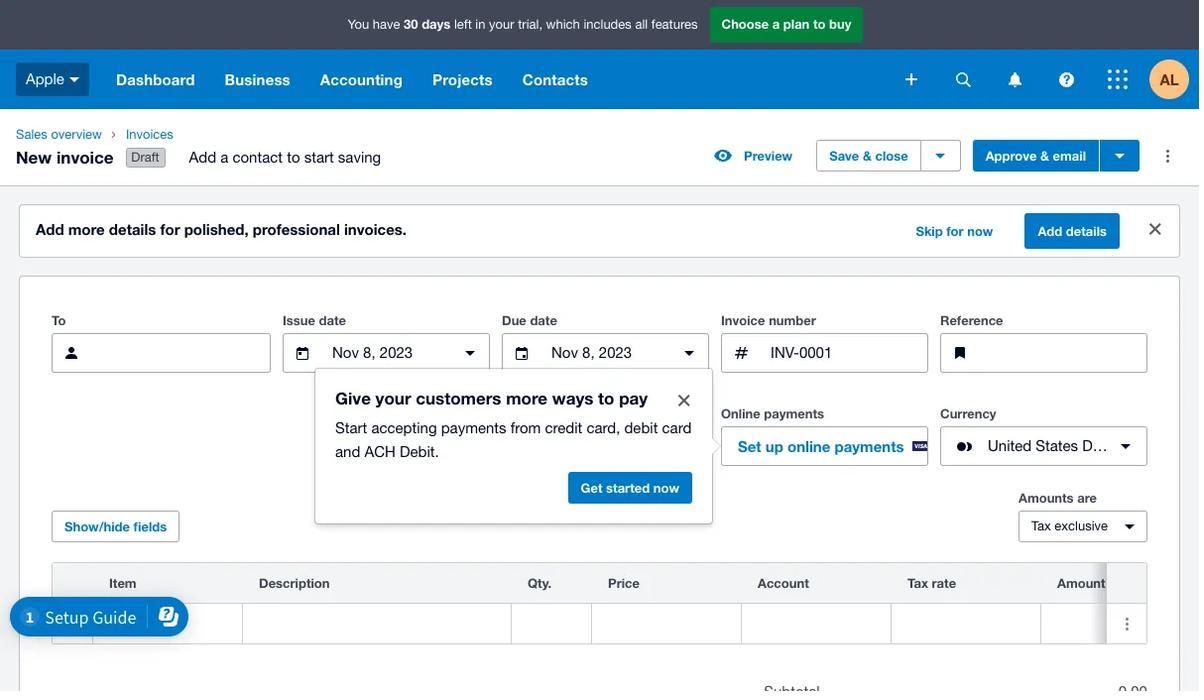 Task type: describe. For each thing, give the bounding box(es) containing it.
& for email
[[1041, 148, 1049, 164]]

add details button
[[1025, 213, 1120, 249]]

set
[[738, 438, 761, 455]]

save
[[829, 148, 859, 164]]

customers
[[416, 388, 501, 409]]

& for close
[[863, 148, 872, 164]]

tout to set up payment services image
[[665, 381, 704, 421]]

more date options image
[[670, 333, 709, 373]]

amount
[[1057, 575, 1106, 591]]

left
[[454, 17, 472, 32]]

get started now button
[[568, 472, 692, 504]]

save & close
[[829, 148, 908, 164]]

date for issue date
[[319, 313, 346, 328]]

1 horizontal spatial payments
[[764, 406, 824, 422]]

more date options image
[[450, 333, 490, 373]]

close
[[875, 148, 908, 164]]

get started now
[[581, 480, 679, 496]]

sales overview link
[[8, 125, 110, 145]]

Amount field
[[1041, 605, 1190, 643]]

navigation inside banner
[[101, 50, 892, 109]]

card,
[[587, 420, 620, 437]]

approve & email
[[986, 148, 1086, 164]]

accounting button
[[305, 50, 418, 109]]

invoices link
[[118, 125, 397, 145]]

give
[[335, 388, 371, 409]]

show/hide fields button
[[52, 511, 180, 543]]

now for add more details for polished, professional invoices.
[[967, 223, 993, 239]]

0 horizontal spatial for
[[160, 220, 180, 238]]

accounting
[[320, 70, 403, 88]]

features
[[651, 17, 698, 32]]

buy
[[829, 16, 852, 32]]

apple button
[[0, 50, 101, 109]]

dashboard
[[116, 70, 195, 88]]

al
[[1160, 70, 1179, 88]]

saving
[[338, 149, 381, 166]]

approve
[[986, 148, 1037, 164]]

start
[[335, 420, 367, 437]]

set up online payments
[[738, 438, 904, 455]]

you
[[348, 17, 369, 32]]

overview
[[51, 127, 102, 142]]

contacts button
[[507, 50, 603, 109]]

show/hide fields
[[64, 519, 167, 535]]

are
[[1077, 490, 1097, 506]]

credit
[[545, 420, 582, 437]]

dashboard link
[[101, 50, 210, 109]]

get
[[581, 480, 603, 496]]

now for start accepting payments from credit card, debit card and ach debit.
[[653, 480, 679, 496]]

united
[[988, 438, 1032, 454]]

choose a plan to buy
[[722, 16, 852, 32]]

online payments
[[721, 406, 824, 422]]

to for plan
[[813, 16, 826, 32]]

debit.
[[400, 443, 439, 460]]

debit
[[624, 420, 658, 437]]

Issue date text field
[[330, 334, 442, 372]]

add for add more details for polished, professional invoices.
[[36, 220, 64, 238]]

0 horizontal spatial svg image
[[1059, 72, 1074, 87]]

skip
[[916, 223, 943, 239]]

tax rate
[[908, 575, 956, 591]]

1 vertical spatial more
[[506, 388, 548, 409]]

30
[[404, 16, 418, 32]]

days
[[422, 16, 451, 32]]

email
[[1053, 148, 1086, 164]]

close image
[[1136, 209, 1175, 249]]

fields
[[133, 519, 167, 535]]

2 vertical spatial to
[[598, 388, 614, 409]]

add a contact to start saving
[[189, 149, 381, 166]]

tax exclusive
[[1032, 519, 1108, 534]]

projects
[[432, 70, 493, 88]]

more inside status
[[68, 220, 105, 238]]

contacts
[[522, 70, 588, 88]]

pay
[[619, 388, 648, 409]]

amounts are
[[1019, 490, 1097, 506]]

business
[[225, 70, 290, 88]]

To text field
[[99, 334, 270, 372]]

start accepting payments from credit card, debit card and ach debit.
[[335, 420, 692, 460]]

started
[[606, 480, 650, 496]]

includes
[[584, 17, 632, 32]]

Invoice number text field
[[769, 334, 927, 372]]

ach
[[364, 443, 396, 460]]

from
[[511, 420, 541, 437]]

invoice
[[721, 313, 765, 328]]

give your customers more ways to pay
[[335, 388, 648, 409]]

amounts
[[1019, 490, 1074, 506]]

new
[[16, 146, 52, 167]]

all
[[635, 17, 648, 32]]

invoice line item list element
[[52, 563, 1199, 645]]

item
[[109, 575, 137, 591]]



Task type: vqa. For each thing, say whether or not it's contained in the screenshot.
Online on the right of page
yes



Task type: locate. For each thing, give the bounding box(es) containing it.
more line item options element
[[1107, 564, 1147, 603]]

now
[[967, 223, 993, 239], [653, 480, 679, 496]]

details inside button
[[1066, 223, 1107, 239]]

save & close button
[[817, 140, 921, 172]]

2 & from the left
[[1041, 148, 1049, 164]]

1 date from the left
[[319, 313, 346, 328]]

issue
[[283, 313, 315, 328]]

date right issue
[[319, 313, 346, 328]]

exclusive
[[1055, 519, 1108, 534]]

due
[[502, 313, 526, 328]]

account
[[758, 575, 809, 591]]

0 horizontal spatial &
[[863, 148, 872, 164]]

tax left rate
[[908, 575, 928, 591]]

& inside save & close button
[[863, 148, 872, 164]]

2 horizontal spatial add
[[1038, 223, 1063, 239]]

invoice number element
[[721, 333, 928, 373]]

to
[[52, 313, 66, 328]]

add more details for polished, professional invoices.
[[36, 220, 407, 238]]

tax
[[1032, 519, 1051, 534], [908, 575, 928, 591]]

contact
[[233, 149, 283, 166]]

add inside button
[[1038, 223, 1063, 239]]

1 vertical spatial to
[[287, 149, 300, 166]]

sales
[[16, 127, 47, 142]]

up
[[766, 438, 783, 455]]

0 horizontal spatial add
[[36, 220, 64, 238]]

a left plan
[[772, 16, 780, 32]]

to
[[813, 16, 826, 32], [287, 149, 300, 166], [598, 388, 614, 409]]

to left buy
[[813, 16, 826, 32]]

due date
[[502, 313, 557, 328]]

contact element
[[52, 333, 271, 373]]

rate
[[932, 575, 956, 591]]

1 vertical spatial now
[[653, 480, 679, 496]]

more
[[68, 220, 105, 238], [506, 388, 548, 409]]

1 & from the left
[[863, 148, 872, 164]]

0 horizontal spatial a
[[220, 149, 228, 166]]

to for contact
[[287, 149, 300, 166]]

1 vertical spatial a
[[220, 149, 228, 166]]

0 horizontal spatial date
[[319, 313, 346, 328]]

ways
[[552, 388, 593, 409]]

now inside "add more details for polished, professional invoices." status
[[967, 223, 993, 239]]

0 horizontal spatial payments
[[441, 420, 506, 437]]

set up online payments button
[[721, 427, 928, 466]]

dollar
[[1082, 438, 1121, 454]]

to left the 'start' on the top left
[[287, 149, 300, 166]]

add left contact on the top
[[189, 149, 216, 166]]

tax for tax exclusive
[[1032, 519, 1051, 534]]

navigation
[[101, 50, 892, 109]]

now right started
[[653, 480, 679, 496]]

tax inside invoice line item list element
[[908, 575, 928, 591]]

start
[[304, 149, 334, 166]]

svg image inside apple popup button
[[69, 77, 79, 82]]

united states dollar button
[[940, 427, 1148, 466]]

reference
[[940, 313, 1003, 328]]

add down new invoice
[[36, 220, 64, 238]]

0 horizontal spatial tax
[[908, 575, 928, 591]]

payments right online
[[835, 438, 904, 455]]

svg image
[[1108, 69, 1128, 89], [1059, 72, 1074, 87]]

1 horizontal spatial details
[[1066, 223, 1107, 239]]

you have 30 days left in your trial, which includes all features
[[348, 16, 698, 32]]

banner
[[0, 0, 1199, 109]]

& left email
[[1041, 148, 1049, 164]]

tax for tax rate
[[908, 575, 928, 591]]

& right save
[[863, 148, 872, 164]]

1 vertical spatial tax
[[908, 575, 928, 591]]

0 vertical spatial your
[[489, 17, 514, 32]]

0 horizontal spatial your
[[376, 388, 411, 409]]

new invoice
[[16, 146, 114, 167]]

your inside you have 30 days left in your trial, which includes all features
[[489, 17, 514, 32]]

for right skip
[[946, 223, 964, 239]]

more line item options image
[[1107, 604, 1147, 644]]

price
[[608, 575, 640, 591]]

your right in
[[489, 17, 514, 32]]

0 horizontal spatial more
[[68, 220, 105, 238]]

in
[[475, 17, 485, 32]]

united states dollar
[[988, 438, 1121, 454]]

which
[[546, 17, 580, 32]]

a
[[772, 16, 780, 32], [220, 149, 228, 166]]

0 vertical spatial tax
[[1032, 519, 1051, 534]]

number
[[769, 313, 816, 328]]

svg image left al
[[1108, 69, 1128, 89]]

1 horizontal spatial now
[[967, 223, 993, 239]]

navigation containing dashboard
[[101, 50, 892, 109]]

2 horizontal spatial to
[[813, 16, 826, 32]]

al button
[[1150, 50, 1199, 109]]

invoice number
[[721, 313, 816, 328]]

None field
[[93, 604, 242, 644]]

Due date text field
[[549, 334, 662, 372]]

date
[[319, 313, 346, 328], [530, 313, 557, 328]]

1 horizontal spatial svg image
[[1108, 69, 1128, 89]]

Description text field
[[243, 605, 511, 643]]

your up accepting
[[376, 388, 411, 409]]

1 horizontal spatial date
[[530, 313, 557, 328]]

1 horizontal spatial to
[[598, 388, 614, 409]]

0 vertical spatial to
[[813, 16, 826, 32]]

2 horizontal spatial payments
[[835, 438, 904, 455]]

details down draft
[[109, 220, 156, 238]]

issue date
[[283, 313, 346, 328]]

a left contact on the top
[[220, 149, 228, 166]]

1 horizontal spatial add
[[189, 149, 216, 166]]

polished,
[[184, 220, 249, 238]]

a for contact
[[220, 149, 228, 166]]

skip for now
[[916, 223, 993, 239]]

now right skip
[[967, 223, 993, 239]]

more down invoice at top left
[[68, 220, 105, 238]]

have
[[373, 17, 400, 32]]

tax inside popup button
[[1032, 519, 1051, 534]]

qty.
[[528, 575, 552, 591]]

date for due date
[[530, 313, 557, 328]]

0 vertical spatial now
[[967, 223, 993, 239]]

invoices
[[126, 127, 173, 142]]

svg image up email
[[1059, 72, 1074, 87]]

svg image
[[956, 72, 971, 87], [1008, 72, 1021, 87], [906, 73, 917, 85], [69, 77, 79, 82]]

for inside button
[[946, 223, 964, 239]]

tax exclusive button
[[1019, 511, 1148, 543]]

choose
[[722, 16, 769, 32]]

1 horizontal spatial a
[[772, 16, 780, 32]]

date right due
[[530, 313, 557, 328]]

& inside "approve & email" button
[[1041, 148, 1049, 164]]

for left the polished,
[[160, 220, 180, 238]]

currency
[[940, 406, 996, 422]]

invoice
[[56, 146, 114, 167]]

Reference text field
[[988, 334, 1147, 372]]

to left pay
[[598, 388, 614, 409]]

description
[[259, 575, 330, 591]]

business button
[[210, 50, 305, 109]]

add down approve & email
[[1038, 223, 1063, 239]]

preview button
[[702, 140, 805, 172]]

your
[[489, 17, 514, 32], [376, 388, 411, 409]]

details left close icon
[[1066, 223, 1107, 239]]

1 horizontal spatial your
[[489, 17, 514, 32]]

add for add details
[[1038, 223, 1063, 239]]

1 horizontal spatial more
[[506, 388, 548, 409]]

a inside banner
[[772, 16, 780, 32]]

tax down the amounts
[[1032, 519, 1051, 534]]

trial,
[[518, 17, 543, 32]]

1 vertical spatial your
[[376, 388, 411, 409]]

banner containing al
[[0, 0, 1199, 109]]

add details
[[1038, 223, 1107, 239]]

0 vertical spatial a
[[772, 16, 780, 32]]

1 horizontal spatial &
[[1041, 148, 1049, 164]]

skip for now button
[[904, 215, 1005, 247]]

show/hide
[[64, 519, 130, 535]]

preview
[[744, 148, 793, 164]]

more invoice options image
[[1148, 136, 1187, 176]]

projects button
[[418, 50, 507, 109]]

online
[[788, 438, 831, 455]]

add for add a contact to start saving
[[189, 149, 216, 166]]

accepting
[[371, 420, 437, 437]]

professional
[[253, 220, 340, 238]]

states
[[1036, 438, 1078, 454]]

&
[[863, 148, 872, 164], [1041, 148, 1049, 164]]

and
[[335, 443, 360, 460]]

0 horizontal spatial to
[[287, 149, 300, 166]]

more up "from"
[[506, 388, 548, 409]]

card
[[662, 420, 692, 437]]

payments up online
[[764, 406, 824, 422]]

online
[[721, 406, 760, 422]]

a for plan
[[772, 16, 780, 32]]

for
[[160, 220, 180, 238], [946, 223, 964, 239]]

add more details for polished, professional invoices. status
[[20, 205, 1179, 257]]

0 horizontal spatial details
[[109, 220, 156, 238]]

payments inside start accepting payments from credit card, debit card and ach debit.
[[441, 420, 506, 437]]

plan
[[783, 16, 810, 32]]

1 horizontal spatial tax
[[1032, 519, 1051, 534]]

2 date from the left
[[530, 313, 557, 328]]

1 horizontal spatial for
[[946, 223, 964, 239]]

0 horizontal spatial now
[[653, 480, 679, 496]]

payments inside set up online payments popup button
[[835, 438, 904, 455]]

details
[[109, 220, 156, 238], [1066, 223, 1107, 239]]

payments down customers
[[441, 420, 506, 437]]

0 vertical spatial more
[[68, 220, 105, 238]]

Inventory item text field
[[93, 605, 242, 643]]

draft
[[131, 150, 159, 165]]

to inside banner
[[813, 16, 826, 32]]



